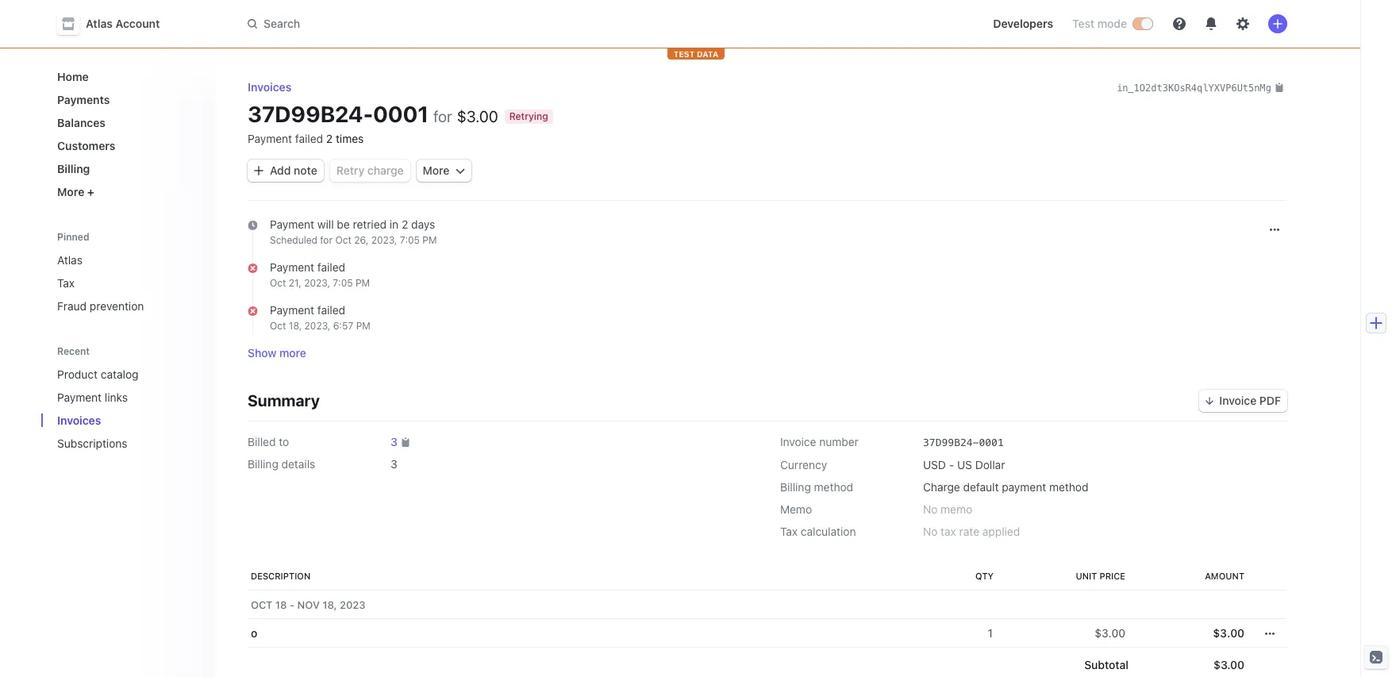 Task type: locate. For each thing, give the bounding box(es) containing it.
2023, inside payment failed oct 18, 2023, 6:57 pm
[[304, 320, 330, 332]]

1 horizontal spatial method
[[1049, 480, 1089, 494]]

payment for payment failed oct 18, 2023, 6:57 pm
[[270, 303, 314, 317]]

1 vertical spatial 18,
[[323, 599, 337, 611]]

memo
[[941, 503, 972, 516]]

2 right in
[[402, 217, 408, 231]]

1 vertical spatial 0001
[[979, 437, 1004, 449]]

invoices up payment failed 2 times at top left
[[248, 80, 292, 94]]

1 vertical spatial failed
[[317, 260, 345, 274]]

1 vertical spatial 2
[[402, 217, 408, 231]]

37d99b24-0001
[[923, 437, 1004, 449]]

1 horizontal spatial tax
[[780, 525, 798, 538]]

method
[[814, 480, 853, 494], [1049, 480, 1089, 494]]

37d99b24- for 37d99b24-0001 for
[[248, 101, 373, 127]]

failed inside payment failed oct 18, 2023, 6:57 pm
[[317, 303, 345, 317]]

more left svg image
[[423, 163, 450, 177]]

description
[[251, 571, 311, 581]]

7:05 up payment failed oct 18, 2023, 6:57 pm
[[333, 277, 353, 289]]

2023, left 6:57
[[304, 320, 330, 332]]

0 horizontal spatial 7:05
[[333, 277, 353, 289]]

pm right 6:57
[[356, 320, 370, 332]]

payment for payment will be retried in 2 days scheduled for oct 26, 2023, 7:05 pm
[[270, 217, 314, 231]]

applied
[[982, 525, 1020, 538]]

2 horizontal spatial billing
[[780, 480, 811, 494]]

oct down be
[[335, 234, 351, 246]]

retry charge
[[336, 163, 404, 177]]

2 vertical spatial svg image
[[1265, 629, 1275, 639]]

invoice
[[1219, 394, 1257, 407], [780, 435, 816, 449]]

failed
[[295, 132, 323, 145], [317, 260, 345, 274], [317, 303, 345, 317]]

$3.00
[[457, 107, 498, 125], [1095, 627, 1125, 640], [1213, 627, 1244, 640], [1214, 658, 1244, 672]]

fraud prevention link
[[51, 293, 203, 319]]

0 vertical spatial no
[[923, 503, 938, 516]]

more
[[279, 346, 306, 360]]

0 vertical spatial invoice
[[1219, 394, 1257, 407]]

0 vertical spatial pin to navigation image
[[189, 368, 202, 381]]

failed for times
[[295, 132, 323, 145]]

payment up "add" on the left of the page
[[248, 132, 292, 145]]

1 vertical spatial invoice
[[780, 435, 816, 449]]

1 vertical spatial tax
[[780, 525, 798, 538]]

billing inside core navigation links element
[[57, 162, 90, 175]]

1 vertical spatial 2023,
[[304, 277, 330, 289]]

0 horizontal spatial more
[[57, 185, 84, 198]]

0 vertical spatial 37d99b24-
[[248, 101, 373, 127]]

1 horizontal spatial -
[[949, 458, 954, 472]]

- left 'us' on the right of page
[[949, 458, 954, 472]]

payment for payment failed 2 times
[[248, 132, 292, 145]]

0 vertical spatial 3
[[390, 435, 398, 449]]

more
[[423, 163, 450, 177], [57, 185, 84, 198]]

pin to navigation image left "billed" in the left of the page
[[189, 437, 202, 450]]

2 method from the left
[[1049, 480, 1089, 494]]

37d99b24- for 37d99b24-0001
[[923, 437, 979, 449]]

edit pins image
[[189, 232, 198, 241]]

18, right nov
[[323, 599, 337, 611]]

payment inside payment will be retried in 2 days scheduled for oct 26, 2023, 7:05 pm
[[270, 217, 314, 231]]

1 horizontal spatial invoices link
[[248, 80, 292, 94]]

1 horizontal spatial invoice
[[1219, 394, 1257, 407]]

0 vertical spatial pm
[[423, 234, 437, 246]]

payment down 'product'
[[57, 390, 102, 404]]

0 horizontal spatial tax
[[57, 276, 75, 290]]

payment inside recent element
[[57, 390, 102, 404]]

0 vertical spatial tax
[[57, 276, 75, 290]]

no memo
[[923, 503, 972, 516]]

1 vertical spatial pin to navigation image
[[189, 414, 202, 427]]

pin to navigation image for subscriptions
[[189, 437, 202, 450]]

0 horizontal spatial 0001
[[373, 101, 429, 127]]

clear history image
[[189, 346, 198, 356]]

1 vertical spatial for
[[320, 234, 333, 246]]

7:05
[[400, 234, 420, 246], [333, 277, 353, 289]]

1 vertical spatial pm
[[356, 277, 370, 289]]

2 vertical spatial pm
[[356, 320, 370, 332]]

oct inside payment failed oct 18, 2023, 6:57 pm
[[270, 320, 286, 332]]

billing down "billed" in the left of the page
[[248, 457, 278, 471]]

more for more
[[423, 163, 450, 177]]

1 vertical spatial 7:05
[[333, 277, 353, 289]]

37d99b24- up usd - us dollar in the bottom right of the page
[[923, 437, 979, 449]]

payment inside payment failed oct 18, 2023, 6:57 pm
[[270, 303, 314, 317]]

0 vertical spatial pin to navigation image
[[189, 391, 202, 404]]

0 horizontal spatial invoices
[[57, 414, 101, 427]]

test
[[1072, 17, 1095, 30]]

0 horizontal spatial billing
[[57, 162, 90, 175]]

- right 18
[[290, 599, 295, 611]]

fraud
[[57, 299, 87, 313]]

us
[[957, 458, 972, 472]]

1 vertical spatial atlas
[[57, 253, 83, 267]]

billing method
[[780, 480, 853, 494]]

mode
[[1097, 17, 1127, 30]]

no for no memo
[[923, 503, 938, 516]]

2 no from the top
[[923, 525, 938, 538]]

invoice left pdf
[[1219, 394, 1257, 407]]

method right "payment"
[[1049, 480, 1089, 494]]

1 no from the top
[[923, 503, 938, 516]]

pin to navigation image
[[189, 391, 202, 404], [189, 437, 202, 450]]

2023, right 21,
[[304, 277, 330, 289]]

2023, for payment failed oct 18, 2023, 6:57 pm
[[304, 320, 330, 332]]

recent navigation links element
[[41, 338, 216, 456]]

invoices link up payment failed 2 times at top left
[[248, 80, 292, 94]]

svg image
[[254, 166, 264, 175], [1270, 225, 1279, 234], [1265, 629, 1275, 639]]

1 vertical spatial more
[[57, 185, 84, 198]]

pin to navigation image down clear history icon on the left of page
[[189, 391, 202, 404]]

billing up memo on the bottom right of the page
[[780, 480, 811, 494]]

no down charge
[[923, 503, 938, 516]]

payment will be retried in 2 days scheduled for oct 26, 2023, 7:05 pm
[[270, 217, 437, 246]]

1 3 from the top
[[390, 435, 398, 449]]

0 vertical spatial 18,
[[289, 320, 302, 332]]

0001 up dollar
[[979, 437, 1004, 449]]

1 vertical spatial invoices
[[57, 414, 101, 427]]

0 vertical spatial -
[[949, 458, 954, 472]]

2 pin to navigation image from the top
[[189, 437, 202, 450]]

2023, down in
[[371, 234, 397, 246]]

26,
[[354, 234, 368, 246]]

amount
[[1205, 571, 1244, 581]]

2 pin to navigation image from the top
[[189, 414, 202, 427]]

test data
[[674, 49, 719, 59]]

o
[[251, 627, 257, 640]]

oct left 21,
[[270, 277, 286, 289]]

payment failed 2 times
[[248, 132, 364, 145]]

37d99b24-0001 for
[[248, 101, 452, 127]]

0 horizontal spatial -
[[290, 599, 295, 611]]

atlas inside pinned element
[[57, 253, 83, 267]]

oct left 18
[[251, 599, 273, 611]]

test
[[674, 49, 695, 59]]

billing for billing
[[57, 162, 90, 175]]

1 pin to navigation image from the top
[[189, 368, 202, 381]]

home
[[57, 70, 89, 83]]

0 horizontal spatial 37d99b24-
[[248, 101, 373, 127]]

37d99b24- up payment failed 2 times at top left
[[248, 101, 373, 127]]

1 vertical spatial 3
[[390, 457, 397, 471]]

-
[[949, 458, 954, 472], [290, 599, 295, 611]]

payment inside payment failed oct 21, 2023, 7:05 pm
[[270, 260, 314, 274]]

7:05 inside payment will be retried in 2 days scheduled for oct 26, 2023, 7:05 pm
[[400, 234, 420, 246]]

2 vertical spatial failed
[[317, 303, 345, 317]]

1 horizontal spatial 7:05
[[400, 234, 420, 246]]

pm down 26,
[[356, 277, 370, 289]]

recent
[[57, 345, 90, 357]]

0 horizontal spatial method
[[814, 480, 853, 494]]

links
[[105, 390, 128, 404]]

in
[[390, 217, 399, 231]]

0 horizontal spatial 18,
[[289, 320, 302, 332]]

details
[[281, 457, 315, 471]]

home link
[[51, 63, 203, 90]]

developers link
[[987, 11, 1060, 37]]

tax inside tax link
[[57, 276, 75, 290]]

billing link
[[51, 156, 203, 182]]

payment up 21,
[[270, 260, 314, 274]]

for inside payment will be retried in 2 days scheduled for oct 26, 2023, 7:05 pm
[[320, 234, 333, 246]]

settings image
[[1237, 17, 1249, 30]]

more inside core navigation links element
[[57, 185, 84, 198]]

1 vertical spatial billing
[[248, 457, 278, 471]]

atlas inside button
[[86, 17, 113, 30]]

method down currency
[[814, 480, 853, 494]]

0 vertical spatial 2023,
[[371, 234, 397, 246]]

payments
[[57, 93, 110, 106]]

failed inside payment failed oct 21, 2023, 7:05 pm
[[317, 260, 345, 274]]

price
[[1100, 571, 1125, 581]]

1 method from the left
[[814, 480, 853, 494]]

0 vertical spatial atlas
[[86, 17, 113, 30]]

0001 up charge on the left top
[[373, 101, 429, 127]]

pm for payment failed oct 18, 2023, 6:57 pm
[[356, 320, 370, 332]]

18, up more
[[289, 320, 302, 332]]

invoices up subscriptions
[[57, 414, 101, 427]]

1 vertical spatial pin to navigation image
[[189, 437, 202, 450]]

failed down payment will be retried in 2 days scheduled for oct 26, 2023, 7:05 pm
[[317, 260, 345, 274]]

atlas down pinned
[[57, 253, 83, 267]]

no for no tax rate applied
[[923, 525, 938, 538]]

failed up 6:57
[[317, 303, 345, 317]]

7:05 down days on the top left of page
[[400, 234, 420, 246]]

for up the more popup button
[[433, 107, 452, 125]]

invoice pdf
[[1219, 394, 1281, 407]]

billing up more +
[[57, 162, 90, 175]]

tax up fraud
[[57, 276, 75, 290]]

tax down memo on the bottom right of the page
[[780, 525, 798, 538]]

more left +
[[57, 185, 84, 198]]

failed up note
[[295, 132, 323, 145]]

3 link
[[390, 434, 398, 450]]

2 3 from the top
[[390, 457, 397, 471]]

0 horizontal spatial invoice
[[780, 435, 816, 449]]

pm inside payment failed oct 18, 2023, 6:57 pm
[[356, 320, 370, 332]]

billing for billing method
[[780, 480, 811, 494]]

calculation
[[801, 525, 856, 538]]

billing
[[57, 162, 90, 175], [248, 457, 278, 471], [780, 480, 811, 494]]

1 horizontal spatial 2
[[402, 217, 408, 231]]

0 vertical spatial for
[[433, 107, 452, 125]]

2 left the times
[[326, 132, 333, 145]]

to
[[279, 435, 289, 449]]

for down will in the left of the page
[[320, 234, 333, 246]]

2 vertical spatial billing
[[780, 480, 811, 494]]

payment down 21,
[[270, 303, 314, 317]]

2023,
[[371, 234, 397, 246], [304, 277, 330, 289], [304, 320, 330, 332]]

0 vertical spatial more
[[423, 163, 450, 177]]

payment up 'scheduled'
[[270, 217, 314, 231]]

failed for 18,
[[317, 303, 345, 317]]

billed
[[248, 435, 276, 449]]

2023, for payment failed oct 21, 2023, 7:05 pm
[[304, 277, 330, 289]]

pm inside payment failed oct 21, 2023, 7:05 pm
[[356, 277, 370, 289]]

1 vertical spatial 37d99b24-
[[923, 437, 979, 449]]

1 horizontal spatial billing
[[248, 457, 278, 471]]

pin to navigation image
[[189, 368, 202, 381], [189, 414, 202, 427]]

1 horizontal spatial for
[[433, 107, 452, 125]]

payment
[[248, 132, 292, 145], [270, 217, 314, 231], [270, 260, 314, 274], [270, 303, 314, 317], [57, 390, 102, 404]]

more inside popup button
[[423, 163, 450, 177]]

0 vertical spatial svg image
[[254, 166, 264, 175]]

invoices link down 'links' at the bottom of page
[[51, 407, 181, 433]]

1 vertical spatial -
[[290, 599, 295, 611]]

1 vertical spatial no
[[923, 525, 938, 538]]

1 horizontal spatial 37d99b24-
[[923, 437, 979, 449]]

show more button
[[248, 345, 306, 361]]

invoices inside recent element
[[57, 414, 101, 427]]

Search text field
[[238, 9, 686, 38]]

1 pin to navigation image from the top
[[189, 391, 202, 404]]

1 horizontal spatial 18,
[[323, 599, 337, 611]]

default
[[963, 480, 999, 494]]

no left the tax
[[923, 525, 938, 538]]

1 horizontal spatial atlas
[[86, 17, 113, 30]]

will
[[317, 217, 334, 231]]

dollar
[[975, 458, 1005, 472]]

2023, inside payment failed oct 21, 2023, 7:05 pm
[[304, 277, 330, 289]]

0 horizontal spatial for
[[320, 234, 333, 246]]

invoice up currency
[[780, 435, 816, 449]]

1 horizontal spatial more
[[423, 163, 450, 177]]

atlas
[[86, 17, 113, 30], [57, 253, 83, 267]]

0 vertical spatial 2
[[326, 132, 333, 145]]

pm down days on the top left of page
[[423, 234, 437, 246]]

invoice for invoice number
[[780, 435, 816, 449]]

2 vertical spatial 2023,
[[304, 320, 330, 332]]

invoice inside button
[[1219, 394, 1257, 407]]

0 vertical spatial billing
[[57, 162, 90, 175]]

1 horizontal spatial 0001
[[979, 437, 1004, 449]]

atlas link
[[51, 247, 203, 273]]

0 horizontal spatial atlas
[[57, 253, 83, 267]]

charge default payment method
[[923, 480, 1089, 494]]

0 vertical spatial 0001
[[373, 101, 429, 127]]

atlas left account on the top of page
[[86, 17, 113, 30]]

oct
[[335, 234, 351, 246], [270, 277, 286, 289], [270, 320, 286, 332], [251, 599, 273, 611]]

oct up show more
[[270, 320, 286, 332]]

1
[[987, 627, 994, 640]]

0 vertical spatial failed
[[295, 132, 323, 145]]

pm for payment failed oct 21, 2023, 7:05 pm
[[356, 277, 370, 289]]

0 vertical spatial 7:05
[[400, 234, 420, 246]]

1 vertical spatial invoices link
[[51, 407, 181, 433]]

atlas for atlas account
[[86, 17, 113, 30]]

1 horizontal spatial invoices
[[248, 80, 292, 94]]



Task type: describe. For each thing, give the bounding box(es) containing it.
search
[[264, 17, 300, 30]]

notifications image
[[1205, 17, 1217, 30]]

add
[[270, 163, 291, 177]]

charge
[[367, 163, 404, 177]]

summary
[[248, 391, 320, 410]]

pdf
[[1260, 394, 1281, 407]]

atlas account
[[86, 17, 160, 30]]

test mode
[[1072, 17, 1127, 30]]

tax for tax calculation
[[780, 525, 798, 538]]

pin to navigation image for product catalog
[[189, 368, 202, 381]]

tax calculation
[[780, 525, 856, 538]]

failed for 21,
[[317, 260, 345, 274]]

retrying
[[509, 110, 548, 122]]

0 vertical spatial invoices link
[[248, 80, 292, 94]]

1 vertical spatial svg image
[[1270, 225, 1279, 234]]

account
[[116, 17, 160, 30]]

more for more +
[[57, 185, 84, 198]]

product
[[57, 367, 98, 381]]

0001 for 37d99b24-0001
[[979, 437, 1004, 449]]

qty
[[975, 571, 994, 581]]

18
[[275, 599, 287, 611]]

7:05 inside payment failed oct 21, 2023, 7:05 pm
[[333, 277, 353, 289]]

pinned
[[57, 231, 89, 243]]

subscriptions
[[57, 437, 127, 450]]

18, inside payment failed oct 18, 2023, 6:57 pm
[[289, 320, 302, 332]]

unit
[[1076, 571, 1097, 581]]

tax for tax
[[57, 276, 75, 290]]

+
[[87, 185, 94, 198]]

usd - us dollar
[[923, 458, 1005, 472]]

nov
[[297, 599, 320, 611]]

help image
[[1173, 17, 1186, 30]]

payment links link
[[51, 384, 181, 410]]

data
[[697, 49, 719, 59]]

oct inside payment will be retried in 2 days scheduled for oct 26, 2023, 7:05 pm
[[335, 234, 351, 246]]

charge
[[923, 480, 960, 494]]

in_1o2dt3kosr4qlyxvp6ut5nmg button
[[1117, 79, 1284, 95]]

payments link
[[51, 87, 203, 113]]

prevention
[[90, 299, 144, 313]]

pin to navigation image for invoices
[[189, 414, 202, 427]]

be
[[337, 217, 350, 231]]

times
[[336, 132, 364, 145]]

number
[[819, 435, 859, 449]]

invoice number
[[780, 435, 859, 449]]

0 vertical spatial invoices
[[248, 80, 292, 94]]

no tax rate applied
[[923, 525, 1020, 538]]

balances
[[57, 116, 106, 129]]

more +
[[57, 185, 94, 198]]

unit price
[[1076, 571, 1125, 581]]

tax link
[[51, 270, 203, 296]]

days
[[411, 217, 435, 231]]

more button
[[416, 160, 472, 182]]

0 horizontal spatial 2
[[326, 132, 333, 145]]

2023, inside payment will be retried in 2 days scheduled for oct 26, 2023, 7:05 pm
[[371, 234, 397, 246]]

billing details
[[248, 457, 315, 471]]

catalog
[[101, 367, 139, 381]]

customers
[[57, 139, 115, 152]]

show
[[248, 346, 276, 360]]

add note button
[[248, 160, 324, 182]]

21,
[[289, 277, 302, 289]]

developers
[[993, 17, 1053, 30]]

oct inside payment failed oct 21, 2023, 7:05 pm
[[270, 277, 286, 289]]

0 horizontal spatial invoices link
[[51, 407, 181, 433]]

payment for payment links
[[57, 390, 102, 404]]

retried
[[353, 217, 387, 231]]

show more
[[248, 346, 306, 360]]

svg image
[[456, 166, 465, 175]]

payment links
[[57, 390, 128, 404]]

0001 for 37d99b24-0001 for
[[373, 101, 429, 127]]

payment
[[1002, 480, 1046, 494]]

subscriptions link
[[51, 430, 181, 456]]

pin to navigation image for payment links
[[189, 391, 202, 404]]

billing for billing details
[[248, 457, 278, 471]]

pinned navigation links element
[[51, 224, 206, 319]]

scheduled
[[270, 234, 317, 246]]

payment for payment failed oct 21, 2023, 7:05 pm
[[270, 260, 314, 274]]

payment failed oct 21, 2023, 7:05 pm
[[270, 260, 370, 289]]

pinned element
[[51, 247, 203, 319]]

payment failed oct 18, 2023, 6:57 pm
[[270, 303, 370, 332]]

in_1o2dt3kosr4qlyxvp6ut5nmg
[[1117, 83, 1271, 94]]

memo
[[780, 503, 812, 516]]

core navigation links element
[[51, 63, 203, 205]]

note
[[294, 163, 317, 177]]

fraud prevention
[[57, 299, 144, 313]]

invoice for invoice pdf
[[1219, 394, 1257, 407]]

subtotal
[[1084, 658, 1129, 672]]

product catalog
[[57, 367, 139, 381]]

customers link
[[51, 133, 203, 159]]

oct 18 - nov 18, 2023
[[251, 599, 366, 611]]

product catalog link
[[51, 361, 181, 387]]

2 inside payment will be retried in 2 days scheduled for oct 26, 2023, 7:05 pm
[[402, 217, 408, 231]]

pm inside payment will be retried in 2 days scheduled for oct 26, 2023, 7:05 pm
[[423, 234, 437, 246]]

svg image inside add note button
[[254, 166, 264, 175]]

atlas account button
[[57, 13, 176, 35]]

for inside the 37d99b24-0001 for
[[433, 107, 452, 125]]

6:57
[[333, 320, 353, 332]]

tax
[[941, 525, 956, 538]]

atlas for atlas
[[57, 253, 83, 267]]

2023
[[340, 599, 366, 611]]

retry
[[336, 163, 364, 177]]

recent element
[[41, 361, 216, 456]]

usd
[[923, 458, 946, 472]]

add note
[[270, 163, 317, 177]]

retry charge button
[[330, 160, 410, 182]]

Search search field
[[238, 9, 686, 38]]



Task type: vqa. For each thing, say whether or not it's contained in the screenshot.


